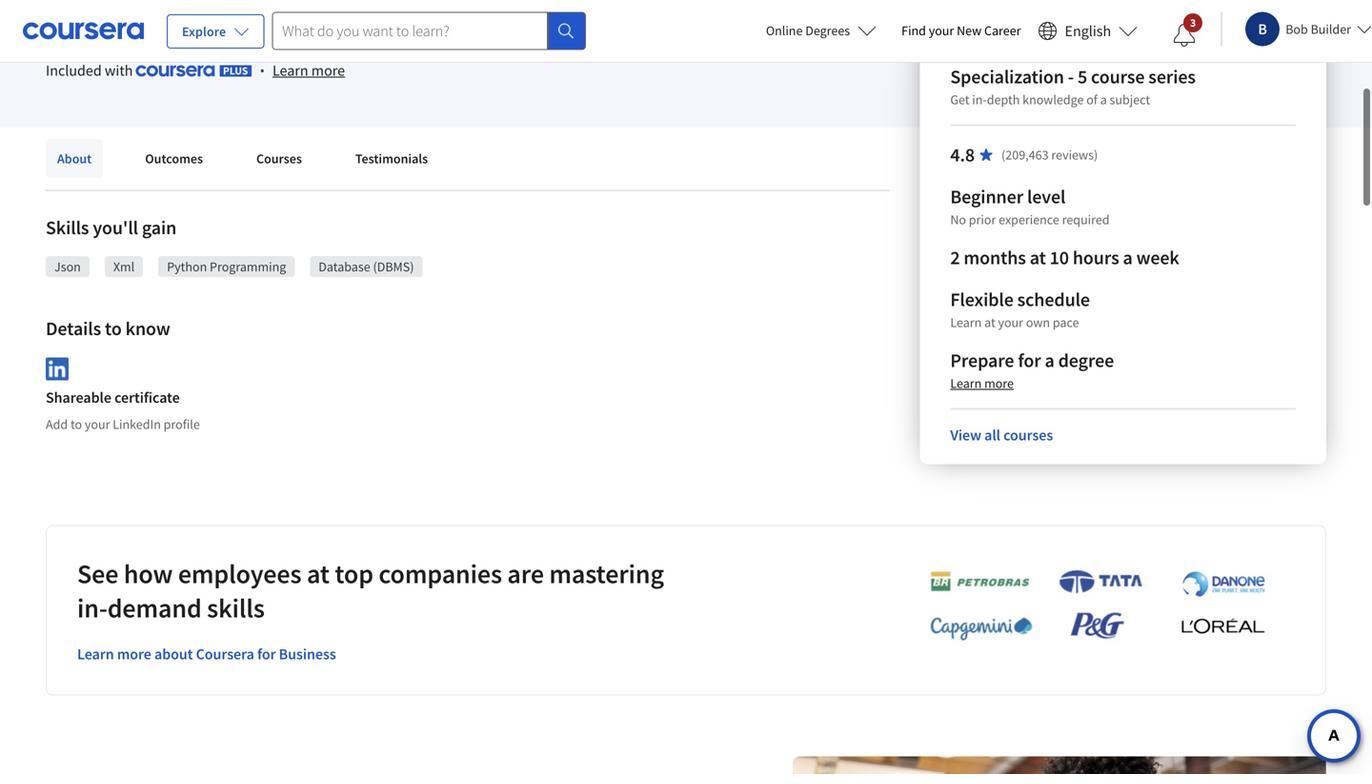Task type: describe. For each thing, give the bounding box(es) containing it.
courses link
[[245, 139, 313, 178]]

coursera
[[196, 645, 254, 664]]

a inside specialization - 5 course series get in-depth knowledge of a subject
[[1100, 91, 1107, 108]]

view all courses
[[950, 426, 1053, 445]]

database
[[319, 258, 370, 275]]

explore button
[[167, 14, 264, 49]]

shareable
[[46, 388, 111, 407]]

flexible schedule learn at your own pace
[[950, 288, 1090, 331]]

-
[[1068, 65, 1074, 88]]

coursera image
[[23, 15, 144, 46]]

courses
[[256, 150, 302, 167]]

learn inside the flexible schedule learn at your own pace
[[950, 314, 982, 331]]

required
[[1062, 211, 1110, 228]]

builder
[[1311, 20, 1351, 38]]

find your new career
[[901, 22, 1021, 39]]

explore
[[182, 23, 226, 40]]

companies
[[379, 557, 502, 590]]

bob builder
[[1286, 20, 1351, 38]]

skills you'll gain
[[46, 216, 177, 240]]

3
[[1190, 15, 1196, 30]]

skills
[[46, 216, 89, 240]]

add
[[46, 416, 68, 433]]

top
[[335, 557, 373, 590]]

specialization - 5 course series get in-depth knowledge of a subject
[[950, 65, 1196, 108]]

with
[[105, 61, 133, 80]]

online degrees button
[[751, 10, 892, 51]]

your for schedule
[[998, 314, 1023, 331]]

coursera plus image
[[136, 65, 252, 77]]

What do you want to learn? text field
[[272, 12, 548, 50]]

you'll
[[93, 216, 138, 240]]

learn more link for learn
[[272, 59, 345, 82]]

about link
[[46, 139, 103, 178]]

• learn more
[[260, 61, 345, 80]]

beginner level no prior experience required
[[950, 185, 1110, 228]]

learn more link for for
[[950, 375, 1014, 392]]

python
[[167, 258, 207, 275]]

reviews)
[[1051, 146, 1098, 163]]

0 vertical spatial more
[[311, 61, 345, 80]]

1 horizontal spatial to
[[105, 317, 122, 341]]

to inside "shareable certificate add to your linkedin profile"
[[70, 416, 82, 433]]

view all courses link
[[950, 426, 1053, 445]]

(209,463 reviews)
[[1001, 146, 1098, 163]]

included with
[[46, 61, 136, 80]]

at for flexible schedule learn at your own pace
[[984, 314, 995, 331]]

are
[[507, 557, 544, 590]]

skills
[[207, 591, 265, 625]]

know
[[125, 317, 170, 341]]

prepare
[[950, 348, 1014, 372]]

3 button
[[1158, 12, 1211, 58]]

shareable certificate add to your linkedin profile
[[46, 388, 200, 433]]

series
[[1148, 65, 1196, 88]]

of
[[1086, 91, 1098, 108]]

outcomes link
[[134, 139, 214, 178]]

online
[[766, 22, 803, 39]]

xml
[[113, 258, 135, 275]]

learn more about coursera for business link
[[77, 645, 336, 664]]

2 months at 10 hours a week
[[950, 246, 1179, 269]]

at for see how employees at top companies are mastering in-demand skills
[[307, 557, 330, 590]]

course
[[1091, 65, 1145, 88]]

in- inside specialization - 5 course series get in-depth knowledge of a subject
[[972, 91, 987, 108]]

specialization
[[950, 65, 1064, 88]]

see how employees at top companies are mastering in-demand skills
[[77, 557, 664, 625]]



Task type: vqa. For each thing, say whether or not it's contained in the screenshot.
knowledge
yes



Task type: locate. For each thing, give the bounding box(es) containing it.
to left know
[[105, 317, 122, 341]]

details
[[46, 317, 101, 341]]

for
[[1018, 348, 1041, 372], [257, 645, 276, 664]]

0 horizontal spatial learn more link
[[272, 59, 345, 82]]

2 vertical spatial your
[[85, 416, 110, 433]]

learn inside the prepare for a degree learn more
[[950, 375, 982, 392]]

depth
[[987, 91, 1020, 108]]

mastering
[[549, 557, 664, 590]]

learn down demand
[[77, 645, 114, 664]]

your left the own
[[998, 314, 1023, 331]]

1 vertical spatial learn more link
[[950, 375, 1014, 392]]

1 vertical spatial more
[[984, 375, 1014, 392]]

gain
[[142, 216, 177, 240]]

0 horizontal spatial more
[[117, 645, 151, 664]]

0 vertical spatial for
[[1018, 348, 1041, 372]]

a
[[1100, 91, 1107, 108], [1123, 246, 1133, 269], [1045, 348, 1054, 372]]

1 horizontal spatial a
[[1100, 91, 1107, 108]]

no
[[950, 211, 966, 228]]

2 horizontal spatial at
[[1030, 246, 1046, 269]]

1 vertical spatial in-
[[77, 591, 107, 625]]

(dbms)
[[373, 258, 414, 275]]

to
[[105, 317, 122, 341], [70, 416, 82, 433]]

2 vertical spatial more
[[117, 645, 151, 664]]

degree
[[1058, 348, 1114, 372]]

demand
[[107, 591, 202, 625]]

0 vertical spatial your
[[929, 22, 954, 39]]

coursera enterprise logos image
[[901, 569, 1282, 652]]

at left 10
[[1030, 246, 1046, 269]]

1 vertical spatial your
[[998, 314, 1023, 331]]

2
[[950, 246, 960, 269]]

testimonials link
[[344, 139, 439, 178]]

testimonials
[[355, 150, 428, 167]]

a right of
[[1100, 91, 1107, 108]]

week
[[1136, 246, 1179, 269]]

learn more about coursera for business
[[77, 645, 336, 664]]

included
[[46, 61, 102, 80]]

get
[[950, 91, 969, 108]]

your
[[929, 22, 954, 39], [998, 314, 1023, 331], [85, 416, 110, 433]]

more
[[311, 61, 345, 80], [984, 375, 1014, 392], [117, 645, 151, 664]]

your inside "shareable certificate add to your linkedin profile"
[[85, 416, 110, 433]]

1 horizontal spatial at
[[984, 314, 995, 331]]

career
[[984, 22, 1021, 39]]

your down shareable in the left of the page
[[85, 416, 110, 433]]

4.8
[[950, 143, 975, 167]]

in- down see
[[77, 591, 107, 625]]

see
[[77, 557, 118, 590]]

database (dbms)
[[319, 258, 414, 275]]

linkedin
[[113, 416, 161, 433]]

view
[[950, 426, 981, 445]]

5
[[1078, 65, 1087, 88]]

more right •
[[311, 61, 345, 80]]

1 vertical spatial to
[[70, 416, 82, 433]]

1 horizontal spatial in-
[[972, 91, 987, 108]]

chat with us image
[[1319, 721, 1349, 752]]

learn down the flexible
[[950, 314, 982, 331]]

2 horizontal spatial your
[[998, 314, 1023, 331]]

0 horizontal spatial in-
[[77, 591, 107, 625]]

learn more link right •
[[272, 59, 345, 82]]

for left business
[[257, 645, 276, 664]]

profile
[[164, 416, 200, 433]]

0 vertical spatial a
[[1100, 91, 1107, 108]]

prior
[[969, 211, 996, 228]]

find
[[901, 22, 926, 39]]

at left top
[[307, 557, 330, 590]]

(209,463
[[1001, 146, 1049, 163]]

your right find
[[929, 22, 954, 39]]

python programming
[[167, 258, 286, 275]]

learn down prepare
[[950, 375, 982, 392]]

employees
[[178, 557, 302, 590]]

pace
[[1053, 314, 1079, 331]]

your inside the flexible schedule learn at your own pace
[[998, 314, 1023, 331]]

more inside the prepare for a degree learn more
[[984, 375, 1014, 392]]

0 vertical spatial in-
[[972, 91, 987, 108]]

None search field
[[272, 12, 586, 50]]

degrees
[[805, 22, 850, 39]]

about
[[154, 645, 193, 664]]

1 vertical spatial a
[[1123, 246, 1133, 269]]

hours
[[1073, 246, 1119, 269]]

2 horizontal spatial more
[[984, 375, 1014, 392]]

in- inside see how employees at top companies are mastering in-demand skills
[[77, 591, 107, 625]]

0 horizontal spatial for
[[257, 645, 276, 664]]

knowledge
[[1022, 91, 1084, 108]]

2 horizontal spatial a
[[1123, 246, 1133, 269]]

how
[[124, 557, 173, 590]]

b
[[1258, 20, 1267, 39]]

1 horizontal spatial learn more link
[[950, 375, 1014, 392]]

learn right •
[[272, 61, 308, 80]]

0 horizontal spatial at
[[307, 557, 330, 590]]

certificate
[[114, 388, 180, 407]]

learn more link down prepare
[[950, 375, 1014, 392]]

at inside see how employees at top companies are mastering in-demand skills
[[307, 557, 330, 590]]

subject
[[1110, 91, 1150, 108]]

a left degree
[[1045, 348, 1054, 372]]

all
[[984, 426, 1000, 445]]

experience
[[999, 211, 1059, 228]]

0 horizontal spatial a
[[1045, 348, 1054, 372]]

own
[[1026, 314, 1050, 331]]

show notifications image
[[1173, 24, 1196, 47]]

bob
[[1286, 20, 1308, 38]]

0 horizontal spatial your
[[85, 416, 110, 433]]

a inside the prepare for a degree learn more
[[1045, 348, 1054, 372]]

months
[[964, 246, 1026, 269]]

learn
[[272, 61, 308, 80], [950, 314, 982, 331], [950, 375, 982, 392], [77, 645, 114, 664]]

level
[[1027, 185, 1066, 208]]

json
[[54, 258, 81, 275]]

for inside the prepare for a degree learn more
[[1018, 348, 1041, 372]]

10
[[1050, 246, 1069, 269]]

courses
[[1003, 426, 1053, 445]]

outcomes
[[145, 150, 203, 167]]

to right "add"
[[70, 416, 82, 433]]

your for certificate
[[85, 416, 110, 433]]

1 horizontal spatial your
[[929, 22, 954, 39]]

details to know
[[46, 317, 170, 341]]

flexible
[[950, 288, 1014, 311]]

more down prepare
[[984, 375, 1014, 392]]

a left week
[[1123, 246, 1133, 269]]

1 vertical spatial at
[[984, 314, 995, 331]]

in-
[[972, 91, 987, 108], [77, 591, 107, 625]]

in- right get on the right top of the page
[[972, 91, 987, 108]]

2 vertical spatial at
[[307, 557, 330, 590]]

for down the own
[[1018, 348, 1041, 372]]

beginner
[[950, 185, 1023, 208]]

1 horizontal spatial more
[[311, 61, 345, 80]]

•
[[260, 61, 265, 80]]

0 vertical spatial at
[[1030, 246, 1046, 269]]

more left about on the left
[[117, 645, 151, 664]]

new
[[957, 22, 982, 39]]

0 horizontal spatial to
[[70, 416, 82, 433]]

programming
[[210, 258, 286, 275]]

english button
[[1030, 0, 1145, 62]]

2 vertical spatial a
[[1045, 348, 1054, 372]]

0 vertical spatial to
[[105, 317, 122, 341]]

business
[[279, 645, 336, 664]]

at down the flexible
[[984, 314, 995, 331]]

at
[[1030, 246, 1046, 269], [984, 314, 995, 331], [307, 557, 330, 590]]

about
[[57, 150, 92, 167]]

schedule
[[1017, 288, 1090, 311]]

at inside the flexible schedule learn at your own pace
[[984, 314, 995, 331]]

english
[[1065, 21, 1111, 40]]

1 horizontal spatial for
[[1018, 348, 1041, 372]]

1 vertical spatial for
[[257, 645, 276, 664]]

prepare for a degree learn more
[[950, 348, 1114, 392]]

online degrees
[[766, 22, 850, 39]]

0 vertical spatial learn more link
[[272, 59, 345, 82]]



